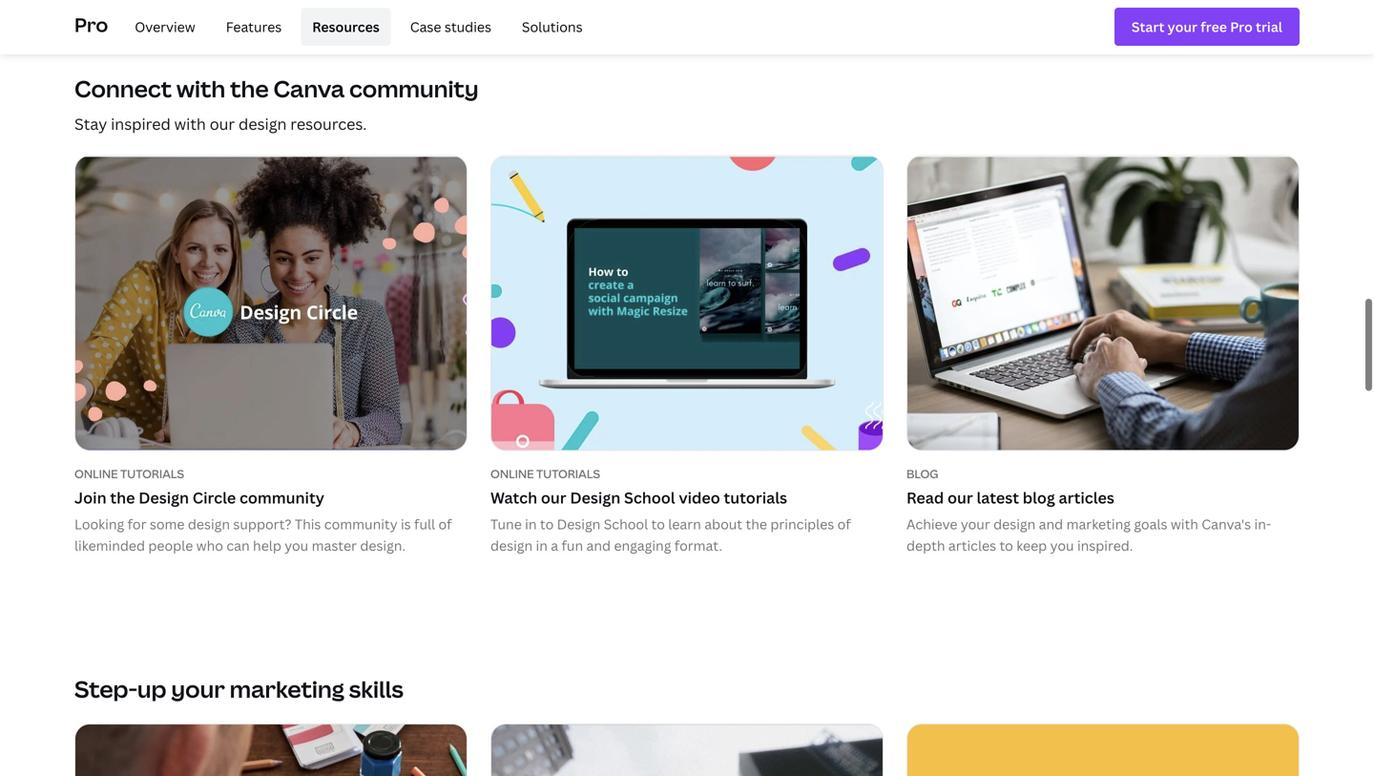 Task type: describe. For each thing, give the bounding box(es) containing it.
design.
[[360, 536, 406, 554]]

case
[[410, 17, 442, 36]]

in-
[[1255, 515, 1272, 533]]

0 vertical spatial in
[[525, 515, 537, 533]]

looking for some design support? this community is full of likeminded people who can help you master design.
[[74, 515, 452, 554]]

tutorials for our
[[537, 466, 600, 482]]

our inside online tutorials watch our design school video tutorials
[[541, 487, 567, 508]]

case studies
[[410, 17, 492, 36]]

fun
[[562, 536, 583, 554]]

community for circle
[[240, 487, 325, 508]]

design for school
[[570, 487, 621, 508]]

this
[[295, 515, 321, 533]]

design for circle
[[139, 487, 189, 508]]

solutions link
[[511, 8, 594, 46]]

likeminded
[[74, 536, 145, 554]]

achieve
[[907, 515, 958, 533]]

full
[[414, 515, 435, 533]]

0 horizontal spatial to
[[540, 515, 554, 533]]

skills
[[349, 674, 404, 705]]

help
[[253, 536, 281, 554]]

community inside connect with the canva community stay inspired with our design resources.
[[349, 73, 479, 104]]

step-up your marketing skills
[[74, 674, 404, 705]]

achieve your design and marketing goals with canva's in- depth articles to keep you inspired.
[[907, 515, 1272, 554]]

for
[[128, 515, 147, 533]]

blog
[[907, 466, 939, 482]]

1 vertical spatial marketing
[[230, 674, 345, 705]]

principles
[[771, 515, 835, 533]]

pro
[[74, 11, 108, 38]]

to inside achieve your design and marketing goals with canva's in- depth articles to keep you inspired.
[[1000, 536, 1014, 554]]

you inside looking for some design support? this community is full of likeminded people who can help you master design.
[[285, 536, 309, 554]]

the inside online tutorials join the design circle community
[[110, 487, 135, 508]]

online for watch
[[491, 466, 534, 482]]

design inside tune in to design school to learn about the principles of design in a fun and engaging format.
[[491, 536, 533, 554]]

the inside tune in to design school to learn about the principles of design in a fun and engaging format.
[[746, 515, 768, 533]]

school inside online tutorials watch our design school video tutorials
[[624, 487, 676, 508]]

format.
[[675, 536, 723, 554]]

features
[[226, 17, 282, 36]]

resources.
[[291, 113, 367, 134]]

features link
[[215, 8, 293, 46]]

blog read our latest blog articles
[[907, 466, 1115, 508]]

overview link
[[123, 8, 207, 46]]

resources
[[312, 17, 380, 36]]

connect
[[74, 73, 172, 104]]

1 vertical spatial your
[[171, 674, 225, 705]]

step-
[[74, 674, 137, 705]]

canva
[[274, 73, 345, 104]]

goals
[[1134, 515, 1168, 533]]

inspired
[[111, 113, 171, 134]]

tune
[[491, 515, 522, 533]]

our inside connect with the canva community stay inspired with our design resources.
[[210, 113, 235, 134]]

design inside looking for some design support? this community is full of likeminded people who can help you master design.
[[188, 515, 230, 533]]

design inside connect with the canva community stay inspired with our design resources.
[[239, 113, 287, 134]]

stay
[[74, 113, 107, 134]]

latest
[[977, 487, 1020, 508]]

depth
[[907, 536, 946, 554]]

inspired.
[[1078, 536, 1134, 554]]



Task type: locate. For each thing, give the bounding box(es) containing it.
1 horizontal spatial and
[[1039, 515, 1064, 533]]

online up join
[[74, 466, 118, 482]]

your down the 'latest'
[[961, 515, 991, 533]]

support?
[[233, 515, 292, 533]]

online inside online tutorials join the design circle community
[[74, 466, 118, 482]]

master
[[312, 536, 357, 554]]

1 horizontal spatial to
[[652, 515, 665, 533]]

our inside blog read our latest blog articles
[[948, 487, 974, 508]]

and
[[1039, 515, 1064, 533], [587, 536, 611, 554]]

1 vertical spatial in
[[536, 536, 548, 554]]

0 vertical spatial and
[[1039, 515, 1064, 533]]

community inside online tutorials join the design circle community
[[240, 487, 325, 508]]

2 vertical spatial with
[[1171, 515, 1199, 533]]

1 horizontal spatial you
[[1051, 536, 1075, 554]]

online tutorials watch our design school video tutorials
[[491, 466, 788, 508]]

marketing
[[1067, 515, 1131, 533], [230, 674, 345, 705]]

2 vertical spatial the
[[746, 515, 768, 533]]

0 horizontal spatial and
[[587, 536, 611, 554]]

design inside achieve your design and marketing goals with canva's in- depth articles to keep you inspired.
[[994, 515, 1036, 533]]

0 vertical spatial your
[[961, 515, 991, 533]]

1 online from the left
[[74, 466, 118, 482]]

1 horizontal spatial marketing
[[1067, 515, 1131, 533]]

you right 'keep'
[[1051, 536, 1075, 554]]

of right principles
[[838, 515, 851, 533]]

some
[[150, 515, 185, 533]]

0 horizontal spatial tutorials
[[120, 466, 184, 482]]

0 vertical spatial marketing
[[1067, 515, 1131, 533]]

2 vertical spatial community
[[324, 515, 398, 533]]

0 horizontal spatial the
[[110, 487, 135, 508]]

1 horizontal spatial the
[[230, 73, 269, 104]]

engaging
[[614, 536, 672, 554]]

1 horizontal spatial of
[[838, 515, 851, 533]]

community inside looking for some design support? this community is full of likeminded people who can help you master design.
[[324, 515, 398, 533]]

of right full
[[439, 515, 452, 533]]

the inside connect with the canva community stay inspired with our design resources.
[[230, 73, 269, 104]]

up
[[137, 674, 167, 705]]

people
[[148, 536, 193, 554]]

online
[[74, 466, 118, 482], [491, 466, 534, 482]]

to
[[540, 515, 554, 533], [652, 515, 665, 533], [1000, 536, 1014, 554]]

about
[[705, 515, 743, 533]]

our right inspired
[[210, 113, 235, 134]]

1 of from the left
[[439, 515, 452, 533]]

to left 'keep'
[[1000, 536, 1014, 554]]

1 horizontal spatial our
[[541, 487, 567, 508]]

0 horizontal spatial our
[[210, 113, 235, 134]]

2 horizontal spatial our
[[948, 487, 974, 508]]

0 vertical spatial the
[[230, 73, 269, 104]]

design inside online tutorials watch our design school video tutorials
[[570, 487, 621, 508]]

of inside looking for some design support? this community is full of likeminded people who can help you master design.
[[439, 515, 452, 533]]

articles
[[1059, 487, 1115, 508], [949, 536, 997, 554]]

and up 'keep'
[[1039, 515, 1064, 533]]

1 horizontal spatial your
[[961, 515, 991, 533]]

solutions
[[522, 17, 583, 36]]

0 vertical spatial with
[[177, 73, 226, 104]]

school
[[624, 487, 676, 508], [604, 515, 648, 533]]

tutorials inside online tutorials join the design circle community
[[120, 466, 184, 482]]

menu bar
[[116, 8, 594, 46]]

overview
[[135, 17, 195, 36]]

in left a
[[536, 536, 548, 554]]

tutorials up some
[[120, 466, 184, 482]]

tune in to design school to learn about the principles of design in a fun and engaging format.
[[491, 515, 851, 554]]

the right about
[[746, 515, 768, 533]]

of
[[439, 515, 452, 533], [838, 515, 851, 533]]

our right watch
[[541, 487, 567, 508]]

start your free pro trial image
[[1132, 16, 1283, 37]]

and inside tune in to design school to learn about the principles of design in a fun and engaging format.
[[587, 536, 611, 554]]

2 horizontal spatial to
[[1000, 536, 1014, 554]]

menu bar inside pro element
[[116, 8, 594, 46]]

1 vertical spatial articles
[[949, 536, 997, 554]]

online inside online tutorials watch our design school video tutorials
[[491, 466, 534, 482]]

articles inside achieve your design and marketing goals with canva's in- depth articles to keep you inspired.
[[949, 536, 997, 554]]

2 of from the left
[[838, 515, 851, 533]]

community
[[349, 73, 479, 104], [240, 487, 325, 508], [324, 515, 398, 533]]

tutorials
[[120, 466, 184, 482], [537, 466, 600, 482], [724, 487, 788, 508]]

articles up achieve your design and marketing goals with canva's in- depth articles to keep you inspired.
[[1059, 487, 1115, 508]]

you inside achieve your design and marketing goals with canva's in- depth articles to keep you inspired.
[[1051, 536, 1075, 554]]

design
[[239, 113, 287, 134], [188, 515, 230, 533], [994, 515, 1036, 533], [491, 536, 533, 554]]

design inside online tutorials join the design circle community
[[139, 487, 189, 508]]

1 horizontal spatial tutorials
[[537, 466, 600, 482]]

1 vertical spatial community
[[240, 487, 325, 508]]

2 horizontal spatial tutorials
[[724, 487, 788, 508]]

watch
[[491, 487, 538, 508]]

design up who
[[188, 515, 230, 533]]

1 vertical spatial the
[[110, 487, 135, 508]]

design
[[139, 487, 189, 508], [570, 487, 621, 508], [557, 515, 601, 533]]

design down tune
[[491, 536, 533, 554]]

with
[[177, 73, 226, 104], [174, 113, 206, 134], [1171, 515, 1199, 533]]

1 vertical spatial school
[[604, 515, 648, 533]]

1 you from the left
[[285, 536, 309, 554]]

0 horizontal spatial you
[[285, 536, 309, 554]]

1 horizontal spatial online
[[491, 466, 534, 482]]

the
[[230, 73, 269, 104], [110, 487, 135, 508], [746, 515, 768, 533]]

2 online from the left
[[491, 466, 534, 482]]

case studies link
[[399, 8, 503, 46]]

the left canva
[[230, 73, 269, 104]]

marketing left "skills"
[[230, 674, 345, 705]]

online tutorials join the design circle community
[[74, 466, 325, 508]]

0 vertical spatial school
[[624, 487, 676, 508]]

0 horizontal spatial marketing
[[230, 674, 345, 705]]

studies
[[445, 17, 492, 36]]

community down case
[[349, 73, 479, 104]]

marketing inside achieve your design and marketing goals with canva's in- depth articles to keep you inspired.
[[1067, 515, 1131, 533]]

to up a
[[540, 515, 554, 533]]

in
[[525, 515, 537, 533], [536, 536, 548, 554]]

1 vertical spatial with
[[174, 113, 206, 134]]

read
[[907, 487, 944, 508]]

menu bar containing overview
[[116, 8, 594, 46]]

0 vertical spatial community
[[349, 73, 479, 104]]

0 horizontal spatial articles
[[949, 536, 997, 554]]

articles down achieve
[[949, 536, 997, 554]]

you
[[285, 536, 309, 554], [1051, 536, 1075, 554]]

1 horizontal spatial articles
[[1059, 487, 1115, 508]]

articles inside blog read our latest blog articles
[[1059, 487, 1115, 508]]

0 horizontal spatial online
[[74, 466, 118, 482]]

learn
[[669, 515, 702, 533]]

join
[[74, 487, 107, 508]]

your
[[961, 515, 991, 533], [171, 674, 225, 705]]

pro element
[[74, 0, 1300, 53]]

0 horizontal spatial your
[[171, 674, 225, 705]]

looking
[[74, 515, 124, 533]]

1 vertical spatial and
[[587, 536, 611, 554]]

your inside achieve your design and marketing goals with canva's in- depth articles to keep you inspired.
[[961, 515, 991, 533]]

tutorials up watch
[[537, 466, 600, 482]]

school up engaging
[[604, 515, 648, 533]]

our right "read"
[[948, 487, 974, 508]]

canva's
[[1202, 515, 1252, 533]]

is
[[401, 515, 411, 533]]

your right up
[[171, 674, 225, 705]]

can
[[227, 536, 250, 554]]

2 horizontal spatial the
[[746, 515, 768, 533]]

resources link
[[301, 8, 391, 46]]

tutorials up about
[[724, 487, 788, 508]]

tutorials for the
[[120, 466, 184, 482]]

connect with the canva community stay inspired with our design resources.
[[74, 73, 479, 134]]

school inside tune in to design school to learn about the principles of design in a fun and engaging format.
[[604, 515, 648, 533]]

online for join
[[74, 466, 118, 482]]

and inside achieve your design and marketing goals with canva's in- depth articles to keep you inspired.
[[1039, 515, 1064, 533]]

community up support?
[[240, 487, 325, 508]]

design down canva
[[239, 113, 287, 134]]

of inside tune in to design school to learn about the principles of design in a fun and engaging format.
[[838, 515, 851, 533]]

keep
[[1017, 536, 1047, 554]]

school up tune in to design school to learn about the principles of design in a fun and engaging format.
[[624, 487, 676, 508]]

and right fun
[[587, 536, 611, 554]]

blog
[[1023, 487, 1056, 508]]

with down the overview link
[[177, 73, 226, 104]]

to up engaging
[[652, 515, 665, 533]]

community up design. at the bottom left of the page
[[324, 515, 398, 533]]

marketing up inspired.
[[1067, 515, 1131, 533]]

you down the this
[[285, 536, 309, 554]]

with right goals
[[1171, 515, 1199, 533]]

0 vertical spatial articles
[[1059, 487, 1115, 508]]

who
[[196, 536, 223, 554]]

our
[[210, 113, 235, 134], [541, 487, 567, 508], [948, 487, 974, 508]]

with inside achieve your design and marketing goals with canva's in- depth articles to keep you inspired.
[[1171, 515, 1199, 533]]

with right inspired
[[174, 113, 206, 134]]

2 you from the left
[[1051, 536, 1075, 554]]

video
[[679, 487, 721, 508]]

circle
[[193, 487, 236, 508]]

online up watch
[[491, 466, 534, 482]]

the up for
[[110, 487, 135, 508]]

in right tune
[[525, 515, 537, 533]]

community for this
[[324, 515, 398, 533]]

0 horizontal spatial of
[[439, 515, 452, 533]]

design up 'keep'
[[994, 515, 1036, 533]]

design inside tune in to design school to learn about the principles of design in a fun and engaging format.
[[557, 515, 601, 533]]

a
[[551, 536, 559, 554]]



Task type: vqa. For each thing, say whether or not it's contained in the screenshot.
the middle our
yes



